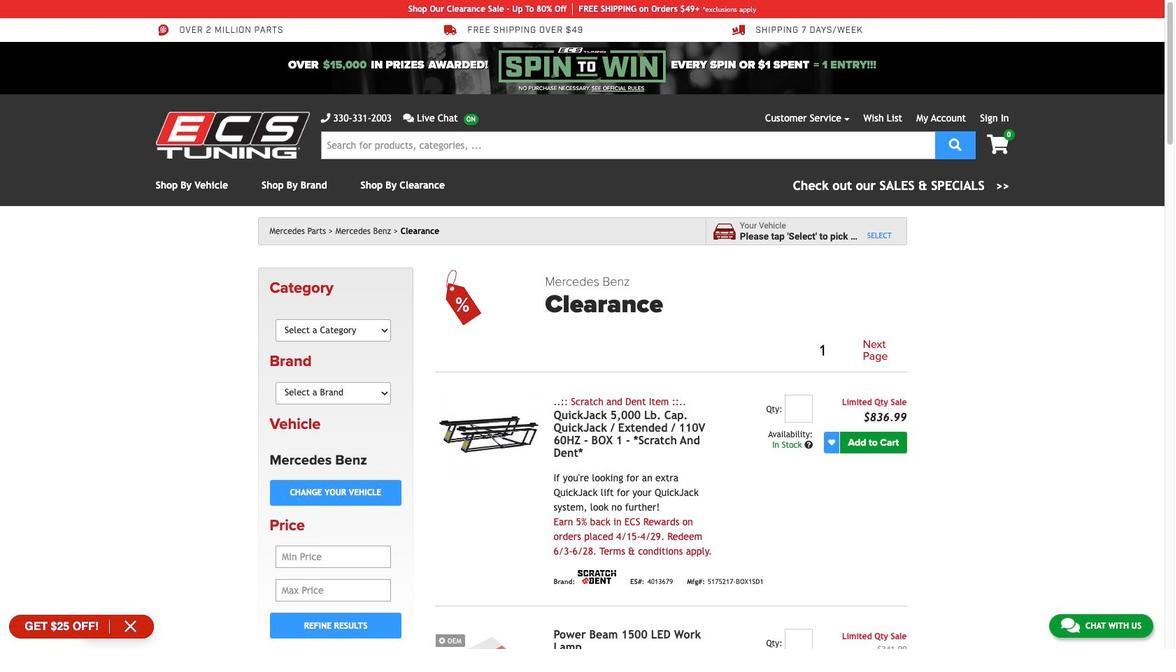 Task type: describe. For each thing, give the bounding box(es) containing it.
scratch & dent - corporate logo image
[[578, 571, 616, 585]]

es#4013679 - 5175217-box1sd1 - quickjack 5,000 lb. cap. quickjack / extended / 110v 60hz - box 1 - *scratch and dent* - if you're looking for an extra quickjack lift for your quickjack system, look no further! - scratch & dent - audi bmw volkswagen mercedes benz mini porsche image
[[436, 395, 542, 475]]

comments image
[[403, 113, 414, 123]]

ecs tuning image
[[156, 112, 309, 159]]



Task type: locate. For each thing, give the bounding box(es) containing it.
paginated product list navigation navigation
[[545, 336, 907, 366]]

search image
[[949, 138, 962, 151]]

ecs tuning 'spin to win' contest logo image
[[499, 48, 666, 83]]

Search text field
[[321, 131, 935, 159]]

shopping cart image
[[987, 135, 1009, 155]]

phone image
[[321, 113, 330, 123]]

Min Price number field
[[276, 546, 391, 569]]

add to wish list image
[[828, 439, 835, 446]]

comments image
[[1061, 618, 1080, 634]]

question circle image
[[804, 441, 813, 450]]

Max Price number field
[[276, 580, 391, 602]]

None number field
[[785, 395, 813, 423], [785, 629, 813, 650], [785, 395, 813, 423], [785, 629, 813, 650]]

thumbnail image image
[[436, 629, 542, 650]]



Task type: vqa. For each thing, say whether or not it's contained in the screenshot.
number field
yes



